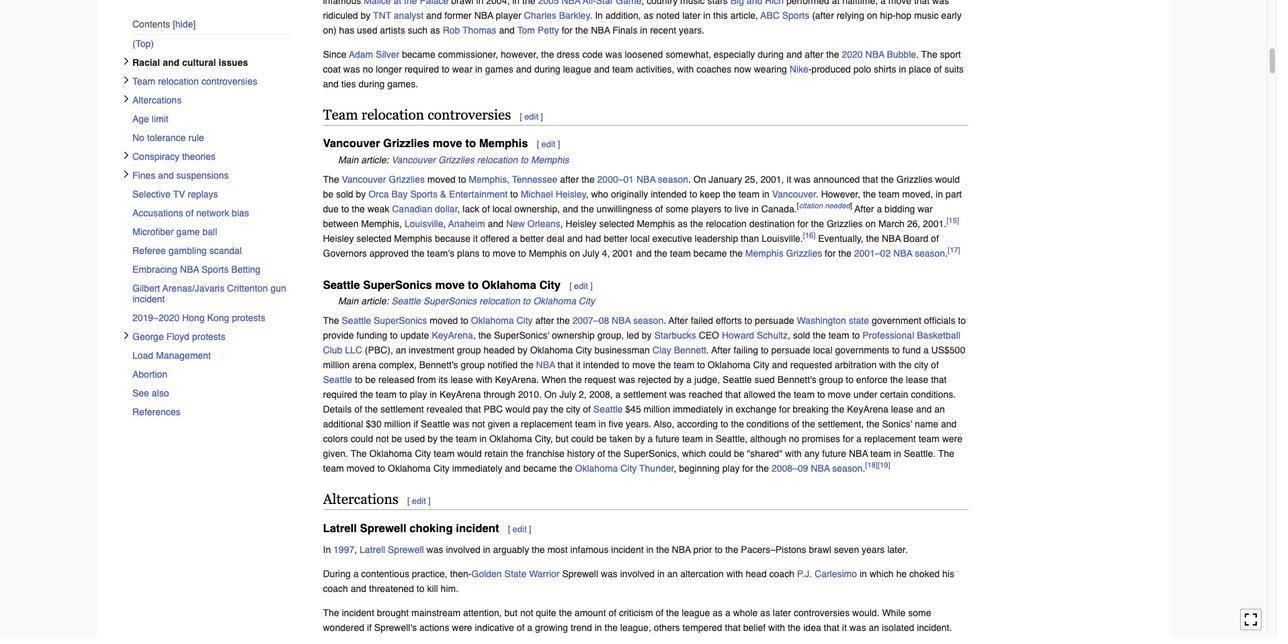 Task type: vqa. For each thing, say whether or not it's contained in the screenshot.
Władysław II Jagiełło image
no



Task type: locate. For each thing, give the bounding box(es) containing it.
2020 nba bubble link
[[842, 49, 917, 60]]

keyarena
[[432, 331, 473, 341], [440, 390, 481, 400], [848, 405, 889, 415]]

0 horizontal spatial altercations
[[132, 95, 181, 105]]

1 horizontal spatial on
[[694, 174, 707, 185]]

governors
[[323, 248, 367, 259]]

was down revealed
[[453, 419, 470, 430]]

nba inside memphis grizzlies for the 2001–02 nba season . [17]
[[894, 248, 913, 259]]

memphis, for to
[[469, 174, 510, 185]]

0 vertical spatial x small image
[[122, 170, 130, 178]]

the inside the incident brought mainstream attention, but not quite the amount of criticism of the league as a whole as later controversies would. while some wondered if sprewell's actions were indicative of a growing trend in the league, others tempered that belief with the idea that it was an isolated incident. then active player
[[323, 608, 339, 619]]

edit link for vancouver grizzlies move to memphis
[[542, 139, 556, 150]]

x small image
[[122, 57, 130, 65], [122, 76, 130, 84], [122, 95, 130, 103], [122, 151, 130, 159]]

memphis inside eventually, the nba board of governors approved the team's plans to move to memphis on july 4, 2001 and the team became the
[[529, 248, 567, 259]]

george
[[132, 331, 164, 342]]

some inside the incident brought mainstream attention, but not quite the amount of criticism of the league as a whole as later controversies would. while some wondered if sprewell's actions were indicative of a growing trend in the league, others tempered that belief with the idea that it was an isolated incident. then active player
[[909, 608, 932, 619]]

1 horizontal spatial became
[[524, 464, 557, 474]]

the up 'settlement,'
[[832, 405, 845, 415]]

racial
[[132, 57, 160, 68]]

citation
[[799, 201, 823, 211]]

tnt analyst link
[[373, 10, 424, 21]]

1 horizontal spatial million
[[384, 419, 411, 430]]

0 horizontal spatial sports
[[201, 264, 228, 275]]

heisley
[[556, 189, 587, 200], [566, 219, 597, 229], [323, 234, 354, 244]]

when
[[542, 375, 567, 386]]

1 horizontal spatial during
[[535, 64, 561, 75]]

in inside the incident brought mainstream attention, but not quite the amount of criticism of the league as a whole as later controversies would. while some wondered if sprewell's actions were indicative of a growing trend in the league, others tempered that belief with the idea that it was an isolated incident. then active player
[[595, 623, 602, 633]]

it up "2," on the bottom of page
[[576, 360, 581, 371]]

amount
[[575, 608, 606, 619]]

keyarena inside to be released from its lease with keyarena. when the request was rejected by a judge, seattle sued bennett's group to enforce the lease that required the team to play in keyarena through 2010. on july 2, 2008, a settlement was reached that allowed the team to move under certain conditions. details of the settlement revealed that pbc would pay the city of
[[440, 390, 481, 400]]

0 vertical spatial seattle link
[[323, 375, 352, 386]]

1 vertical spatial moved
[[430, 316, 458, 326]]

by right rejected
[[674, 375, 684, 386]]

article: up seattle supersonics link
[[361, 296, 389, 307]]

in up retain at the left
[[480, 434, 487, 445]]

. inside . the sport coat was no longer required to wear in games and during league and team activities, with coaches now wearing
[[917, 49, 919, 60]]

main
[[338, 155, 359, 166], [338, 296, 359, 307]]

protests
[[232, 313, 265, 323], [192, 331, 225, 342]]

city inside note
[[579, 296, 595, 307]]

keyarena.
[[495, 375, 539, 386]]

became down leadership
[[694, 248, 727, 259]]

1 vertical spatial were
[[452, 623, 473, 633]]

of up others at the bottom of the page
[[656, 608, 664, 619]]

required up details
[[323, 390, 358, 400]]

1 horizontal spatial which
[[870, 569, 894, 580]]

of inside eventually, the nba board of governors approved the team's plans to move to memphis on july 4, 2001 and the team became the
[[932, 234, 939, 244]]

and down michael heisley link
[[563, 204, 579, 215]]

referee gambling scandal
[[132, 245, 242, 256]]

seattle inside note
[[392, 296, 421, 307]]

and inside the nba that it intended to move the team to oklahoma city and requested arbitration with the city of seattle
[[772, 360, 788, 371]]

seattle down revealed
[[421, 419, 450, 430]]

0 vertical spatial intended
[[651, 189, 687, 200]]

3 x small image from the top
[[122, 95, 130, 103]]

oklahoma up ownership at left bottom
[[533, 296, 576, 307]]

to inside canadian dollar , lack of local ownership, and the unwillingness of some players to live in canada. [ citation needed ]
[[725, 204, 732, 215]]

as
[[644, 10, 654, 21], [430, 25, 440, 36], [678, 219, 688, 229], [713, 608, 723, 619], [761, 608, 771, 619]]

season left [18]
[[833, 464, 863, 474]]

edit link for team relocation controversies
[[525, 112, 539, 122]]

team relocation controversies link
[[132, 72, 290, 91]]

the inside . on january 25, 2001, it was announced that the grizzlies would be sold by
[[881, 174, 894, 185]]

oklahoma up seattle supersonics relocation to oklahoma city link
[[482, 278, 537, 292]]

main for main article: vancouver grizzlies relocation to memphis
[[338, 155, 359, 166]]

if inside $45 million immediately in exchange for breaking the keyarena lease and an additional $30 million if seattle was not given a replacement team in five years. also, according to the conditions of the settlement, the sonics' name and colors could not be used by the team in oklahoma city, but could be taken by a future team in seattle, although no promises for a replacement team were given. the oklahoma city team would retain the franchise history of the supersonics, which could be "shared" with any future nba team in seattle. the team moved to oklahoma city immediately and became the
[[414, 419, 418, 430]]

with
[[678, 64, 694, 75], [880, 360, 897, 371], [476, 375, 493, 386], [786, 449, 802, 460], [727, 569, 744, 580], [769, 623, 786, 633]]

for inside oklahoma city thunder , beginning play for the 2008–09 nba season . [18] [19]
[[743, 464, 754, 474]]

no right "although"
[[789, 434, 800, 445]]

2 horizontal spatial could
[[709, 449, 732, 460]]

since
[[323, 49, 347, 60]]

dollar
[[435, 204, 458, 215]]

selected down unwillingness
[[600, 219, 635, 229]]

of up the louisville , anaheim and new orleans , heisley selected memphis as the relocation destination for the grizzlies on march 26, 2001. [15]
[[656, 204, 663, 215]]

accusations
[[132, 208, 183, 218]]

1 horizontal spatial required
[[405, 64, 439, 75]]

0 vertical spatial required
[[405, 64, 439, 75]]

the up "2," on the bottom of page
[[569, 375, 582, 386]]

of inside 'link'
[[186, 208, 193, 218]]

0 horizontal spatial selected
[[357, 234, 392, 244]]

on down the 'heisley selected memphis because it offered a better deal and had better local executive leadership than louisville. [16]'
[[570, 248, 580, 259]]

1 horizontal spatial used
[[405, 434, 425, 445]]

] for team relocation controversies
[[541, 112, 543, 122]]

indicative
[[475, 623, 514, 633]]

adam silver link
[[349, 49, 400, 60]]

the down arena
[[360, 390, 373, 400]]

after up michael heisley link
[[560, 174, 579, 185]]

edit link for altercations
[[412, 497, 426, 507]]

artists
[[380, 25, 405, 36]]

0 vertical spatial selected
[[600, 219, 635, 229]]

after for 2000–01
[[560, 174, 579, 185]]

in down from
[[430, 390, 437, 400]]

pbc
[[484, 405, 503, 415]]

0 vertical spatial play
[[410, 390, 427, 400]]

1 vertical spatial immediately
[[452, 464, 503, 474]]

longer
[[376, 64, 402, 75]]

altercations down given. on the left of the page
[[323, 492, 399, 508]]

sports for embracing nba sports betting
[[201, 264, 228, 275]]

was up early
[[933, 0, 950, 6]]

city down fund
[[915, 360, 929, 371]]

arenas/javaris
[[162, 283, 224, 294]]

be inside . on january 25, 2001, it was announced that the grizzlies would be sold by
[[323, 189, 334, 200]]

efforts
[[716, 316, 742, 326]]

edit link for seattle supersonics move to oklahoma city
[[574, 281, 588, 291]]

team inside the '. however, the team moved, in part due to the weak'
[[879, 189, 900, 200]]

0 vertical spatial future
[[656, 434, 680, 445]]

in inside to be released from its lease with keyarena. when the request was rejected by a judge, seattle sued bennett's group to enforce the lease that required the team to play in keyarena through 2010. on july 2, 2008, a settlement was reached that allowed the team to move under certain conditions. details of the settlement revealed that pbc would pay the city of
[[430, 390, 437, 400]]

in down bubble
[[899, 64, 907, 75]]

article: for vancouver
[[361, 155, 389, 166]]

that inside . on january 25, 2001, it was announced that the grizzlies would be sold by
[[863, 174, 879, 185]]

x small image for fines
[[122, 170, 130, 178]]

1 vertical spatial would
[[506, 405, 530, 415]]

nba link
[[536, 360, 556, 371]]

with up enforce
[[880, 360, 897, 371]]

1 horizontal spatial after
[[712, 345, 731, 356]]

0 vertical spatial coach
[[770, 569, 795, 580]]

season down board
[[915, 248, 946, 259]]

to left keep
[[690, 189, 698, 200]]

1 better from the left
[[520, 234, 544, 244]]

0 horizontal spatial years.
[[626, 419, 652, 430]]

a inside after a bidding war between memphis,
[[877, 204, 883, 215]]

headed
[[484, 345, 515, 356]]

team inside eventually, the nba board of governors approved the team's plans to move to memphis on july 4, 2001 and the team became the
[[670, 248, 691, 259]]

2 vertical spatial after
[[712, 345, 731, 356]]

fullscreen image
[[1245, 614, 1258, 627]]

investment
[[409, 345, 455, 356]]

used inside (after relying on hip-hop music early on) has used artists such as
[[357, 25, 378, 36]]

4 x small image from the top
[[122, 151, 130, 159]]

0 vertical spatial article:
[[361, 155, 389, 166]]

nba inside the nba that it intended to move the team to oklahoma city and requested arbitration with the city of seattle
[[536, 360, 556, 371]]

after for 2007–08
[[536, 316, 554, 326]]

of right lack
[[482, 204, 490, 215]]

to inside in which he choked his coach and threatened to kill him.
[[417, 584, 425, 594]]

the up seattle, at the right
[[731, 419, 744, 430]]

2 horizontal spatial controversies
[[794, 608, 850, 619]]

nba inside $45 million immediately in exchange for breaking the keyarena lease and an additional $30 million if seattle was not given a replacement team in five years. also, according to the conditions of the settlement, the sonics' name and colors could not be used by the team in oklahoma city, but could be taken by a future team in seattle, although no promises for a replacement team were given. the oklahoma city team would retain the franchise history of the supersonics, which could be "shared" with any future nba team in seattle. the team moved to oklahoma city immediately and became the
[[849, 449, 868, 460]]

team down racial at left top
[[132, 76, 155, 87]]

note up government officials to provide funding to update
[[323, 294, 969, 309]]

and inside "-produced polo shirts in place of suits and ties during games."
[[323, 79, 339, 89]]

during down dress
[[535, 64, 561, 75]]

1 horizontal spatial controversies
[[428, 107, 511, 123]]

nba inside oklahoma city thunder , beginning play for the 2008–09 nba season . [18] [19]
[[811, 464, 830, 474]]

has
[[339, 25, 355, 36]]

1 horizontal spatial replacement
[[865, 434, 917, 445]]

golden
[[472, 569, 502, 580]]

0 horizontal spatial no
[[363, 64, 373, 75]]

were inside $45 million immediately in exchange for breaking the keyarena lease and an additional $30 million if seattle was not given a replacement team in five years. also, according to the conditions of the settlement, the sonics' name and colors could not be used by the team in oklahoma city, but could be taken by a future team in seattle, although no promises for a replacement team were given. the oklahoma city team would retain the franchise history of the supersonics, which could be "shared" with any future nba team in seattle. the team moved to oklahoma city immediately and became the
[[943, 434, 963, 445]]

1 x small image from the top
[[122, 170, 130, 178]]

2 horizontal spatial local
[[814, 345, 833, 356]]

group
[[457, 345, 481, 356], [461, 360, 485, 371], [820, 375, 844, 386]]

relocation
[[158, 76, 199, 87], [362, 107, 424, 123], [477, 155, 518, 166], [706, 219, 747, 229], [480, 296, 520, 307]]

the right the however,
[[863, 189, 877, 200]]

arena
[[352, 360, 377, 371]]

city inside oklahoma city thunder , beginning play for the 2008–09 nba season . [18] [19]
[[621, 464, 637, 474]]

required up games.
[[405, 64, 439, 75]]

was inside . on january 25, 2001, it was announced that the grizzlies would be sold by
[[794, 174, 811, 185]]

hop
[[896, 10, 912, 21]]

0 horizontal spatial later
[[683, 10, 701, 21]]

0 vertical spatial sold
[[336, 189, 354, 200]]

with up through
[[476, 375, 493, 386]]

league
[[563, 64, 592, 75], [682, 608, 710, 619]]

nike link
[[790, 64, 809, 75]]

0 vertical spatial keyarena
[[432, 331, 473, 341]]

sold inside . on january 25, 2001, it was announced that the grizzlies would be sold by
[[336, 189, 354, 200]]

criticism
[[619, 608, 653, 619]]

1 horizontal spatial memphis,
[[469, 174, 510, 185]]

be down released
[[392, 434, 402, 445]]

on up keep
[[694, 174, 707, 185]]

0 horizontal spatial in
[[323, 545, 331, 555]]

if right $30
[[414, 419, 418, 430]]

memphis, up the entertainment
[[469, 174, 510, 185]]

schultz
[[757, 331, 788, 341]]

sonics'
[[883, 419, 913, 430]]

on inside eventually, the nba board of governors approved the team's plans to move to memphis on july 4, 2001 and the team became the
[[570, 248, 580, 259]]

main for main article: seattle supersonics relocation to oklahoma city
[[338, 296, 359, 307]]

0 vertical spatial team relocation controversies
[[132, 76, 257, 87]]

retain
[[485, 449, 508, 460]]

2000–01 nba season link
[[598, 174, 689, 185]]

charles barkley link
[[524, 10, 590, 21]]

intended inside the nba that it intended to move the team to oklahoma city and requested arbitration with the city of seattle
[[584, 360, 620, 371]]

of up game
[[186, 208, 193, 218]]

lease
[[451, 375, 473, 386], [906, 375, 929, 386], [892, 405, 914, 415]]

1 horizontal spatial after
[[560, 174, 579, 185]]

group down keyarena link at the left of page
[[457, 345, 481, 356]]

2 main from the top
[[338, 296, 359, 307]]

x small image for conspiracy theories
[[122, 151, 130, 159]]

player up tom
[[496, 10, 522, 21]]

0 horizontal spatial bennett's
[[419, 360, 458, 371]]

0 horizontal spatial local
[[493, 204, 512, 215]]

group down requested
[[820, 375, 844, 386]]

supersonics up update
[[374, 316, 427, 326]]

and up "such"
[[426, 10, 442, 21]]

million up the also,
[[644, 405, 671, 415]]

sold down washington
[[793, 331, 811, 341]]

as inside the louisville , anaheim and new orleans , heisley selected memphis as the relocation destination for the grizzlies on march 26, 2001. [15]
[[678, 219, 688, 229]]

by down supersonics'
[[518, 345, 528, 356]]

season inside oklahoma city thunder , beginning play for the 2008–09 nba season . [18] [19]
[[833, 464, 863, 474]]

. down 2001.
[[946, 248, 948, 259]]

if up the active
[[367, 623, 372, 633]]

move inside performed at halftime, a move that was ridiculed by
[[889, 0, 912, 6]]

the left weak
[[352, 204, 365, 215]]

1 vertical spatial used
[[405, 434, 425, 445]]

from
[[417, 375, 436, 386]]

1 vertical spatial supersonics
[[424, 296, 477, 307]]

incident inside the incident brought mainstream attention, but not quite the amount of criticism of the league as a whole as later controversies would. while some wondered if sprewell's actions were indicative of a growing trend in the league, others tempered that belief with the idea that it was an isolated incident. then active player
[[342, 608, 374, 619]]

0 vertical spatial local
[[493, 204, 512, 215]]

hide
[[175, 19, 193, 29]]

2 horizontal spatial during
[[758, 49, 784, 60]]

it inside the incident brought mainstream attention, but not quite the amount of criticism of the league as a whole as later controversies would. while some wondered if sprewell's actions were indicative of a growing trend in the league, others tempered that belief with the idea that it was an isolated incident. then active player
[[843, 623, 847, 633]]

season up keyarena , the supersonics' ownership group, led by starbucks ceo howard schultz , sold the team to on the bottom
[[634, 316, 664, 326]]

its
[[439, 375, 448, 386]]

1 horizontal spatial years.
[[679, 25, 705, 36]]

2 horizontal spatial would
[[936, 174, 960, 185]]

0 vertical spatial no
[[363, 64, 373, 75]]

0 vertical spatial july
[[583, 248, 600, 259]]

the right given. on the left of the page
[[351, 449, 367, 460]]

1 vertical spatial sports
[[411, 189, 438, 200]]

heisley for selected
[[566, 219, 597, 229]]

with right belief
[[769, 623, 786, 633]]

nba up shirts
[[866, 49, 885, 60]]

. the sport coat was no longer required to wear in games and during league and team activities, with coaches now wearing
[[323, 49, 962, 75]]

0 vertical spatial million
[[323, 360, 350, 371]]

beginning
[[679, 464, 720, 474]]

suits
[[945, 64, 964, 75]]

wondered
[[323, 623, 365, 633]]

0 vertical spatial immediately
[[673, 405, 724, 415]]

a inside performed at halftime, a move that was ridiculed by
[[881, 0, 886, 6]]

0 horizontal spatial replacement
[[521, 419, 573, 430]]

howard
[[722, 331, 755, 341]]

bubble
[[887, 49, 917, 60]]

with down somewhat,
[[678, 64, 694, 75]]

became down "such"
[[402, 49, 436, 60]]

board
[[904, 234, 929, 244]]

1 horizontal spatial would
[[506, 405, 530, 415]]

in right live
[[752, 204, 759, 215]]

in left seattle.
[[894, 449, 902, 460]]

1 horizontal spatial immediately
[[673, 405, 724, 415]]

2 better from the left
[[604, 234, 628, 244]]

of right details
[[355, 405, 362, 415]]

] for altercations
[[428, 497, 431, 507]]

1 vertical spatial but
[[505, 608, 518, 619]]

team inside the team relocation controversies link
[[132, 76, 155, 87]]

[15] link
[[947, 216, 960, 226]]

embracing nba sports betting
[[132, 264, 260, 275]]

note
[[323, 153, 969, 168], [323, 294, 969, 309]]

x small image for racial and cultural issues
[[122, 57, 130, 65]]

1 horizontal spatial league
[[682, 608, 710, 619]]

oklahoma city thunder link
[[575, 464, 674, 474]]

nba down any
[[811, 464, 830, 474]]

[ edit ] for latrell sprewell choking incident
[[508, 525, 532, 535]]

2 article: from the top
[[361, 296, 389, 307]]

1 vertical spatial league
[[682, 608, 710, 619]]

2 x small image from the top
[[122, 331, 130, 339]]

1 horizontal spatial player
[[496, 10, 522, 21]]

could
[[351, 434, 373, 445], [572, 434, 594, 445], [709, 449, 732, 460]]

]
[[541, 112, 543, 122], [558, 139, 560, 150], [851, 201, 853, 211], [591, 281, 593, 291], [428, 497, 431, 507], [529, 525, 532, 535]]

march
[[879, 219, 905, 229]]

became inside eventually, the nba board of governors approved the team's plans to move to memphis on july 4, 2001 and the team became the
[[694, 248, 727, 259]]

floyd
[[166, 331, 189, 342]]

0 vertical spatial later
[[683, 10, 701, 21]]

the up wondered
[[323, 608, 339, 619]]

was up the ties
[[344, 64, 360, 75]]

nba down board
[[894, 248, 913, 259]]

coaches
[[697, 64, 732, 75]]

0 horizontal spatial became
[[402, 49, 436, 60]]

2 horizontal spatial million
[[644, 405, 671, 415]]

to right due
[[341, 204, 349, 215]]

0 vertical spatial controversies
[[201, 76, 257, 87]]

isolated
[[882, 623, 915, 633]]

bennett's inside to be released from its lease with keyarena. when the request was rejected by a judge, seattle sued bennett's group to enforce the lease that required the team to play in keyarena through 2010. on july 2, 2008, a settlement was reached that allowed the team to move under certain conditions. details of the settlement revealed that pbc would pay the city of
[[778, 375, 817, 386]]

which inside in which he choked his coach and threatened to kill him.
[[870, 569, 894, 580]]

move down "offered"
[[493, 248, 516, 259]]

after
[[855, 204, 875, 215], [669, 316, 689, 326], [712, 345, 731, 356]]

some up incident.
[[909, 608, 932, 619]]

1 vertical spatial city
[[567, 405, 581, 415]]

be up due
[[323, 189, 334, 200]]

0 horizontal spatial during
[[359, 79, 385, 89]]

but inside the incident brought mainstream attention, but not quite the amount of criticism of the league as a whole as later controversies would. while some wondered if sprewell's actions were indicative of a growing trend in the league, others tempered that belief with the idea that it was an isolated incident. then active player
[[505, 608, 518, 619]]

to down seattle supersonics link
[[390, 331, 398, 341]]

0 horizontal spatial required
[[323, 390, 358, 400]]

2 note from the top
[[323, 294, 969, 309]]

1 vertical spatial future
[[823, 449, 847, 460]]

coach inside in which he choked his coach and threatened to kill him.
[[323, 584, 348, 594]]

an inside the incident brought mainstream attention, but not quite the amount of criticism of the league as a whole as later controversies would. while some wondered if sprewell's actions were indicative of a growing trend in the league, others tempered that belief with the idea that it was an isolated incident. then active player
[[869, 623, 880, 633]]

0 vertical spatial involved
[[446, 545, 481, 555]]

0 horizontal spatial if
[[367, 623, 372, 633]]

in inside "-produced polo shirts in place of suits and ties during games."
[[899, 64, 907, 75]]

main up provide
[[338, 296, 359, 307]]

in inside in which he choked his coach and threatened to kill him.
[[860, 569, 867, 580]]

nba inside "embracing nba sports betting" "link"
[[180, 264, 199, 275]]

2 vertical spatial became
[[524, 464, 557, 474]]

1 horizontal spatial but
[[556, 434, 569, 445]]

required inside . the sport coat was no longer required to wear in games and during league and team activities, with coaches now wearing
[[405, 64, 439, 75]]

1 vertical spatial no
[[789, 434, 800, 445]]

0 horizontal spatial july
[[560, 390, 577, 400]]

the down executive
[[655, 248, 668, 259]]

2 horizontal spatial not
[[520, 608, 534, 619]]

1 vertical spatial selected
[[357, 234, 392, 244]]

brawl
[[809, 545, 832, 555]]

0 vertical spatial league
[[563, 64, 592, 75]]

1 main from the top
[[338, 155, 359, 166]]

bennett's inside . after failing to persuade local governments to fund a us$500 million arena complex, bennett's group notified the
[[419, 360, 458, 371]]

with inside to be released from its lease with keyarena. when the request was rejected by a judge, seattle sued bennett's group to enforce the lease that required the team to play in keyarena through 2010. on july 2, 2008, a settlement was reached that allowed the team to move under certain conditions. details of the settlement revealed that pbc would pay the city of
[[476, 375, 493, 386]]

2 vertical spatial group
[[820, 375, 844, 386]]

who
[[591, 189, 609, 200]]

0 vertical spatial main
[[338, 155, 359, 166]]

memphis inside the 'heisley selected memphis because it offered a better deal and had better local executive leadership than louisville. [16]'
[[394, 234, 433, 244]]

a inside the 'heisley selected memphis because it offered a better deal and had better local executive leadership than louisville. [16]'
[[512, 234, 518, 244]]

during for and
[[535, 64, 561, 75]]

racial and cultural issues
[[132, 57, 248, 68]]

[ edit ] for altercations
[[408, 497, 431, 507]]

relocation inside the louisville , anaheim and new orleans , heisley selected memphis as the relocation destination for the grizzlies on march 26, 2001. [15]
[[706, 219, 747, 229]]

actions
[[420, 623, 450, 633]]

referee gambling scandal link
[[132, 241, 290, 260]]

0 vertical spatial city
[[915, 360, 929, 371]]

offered
[[481, 234, 510, 244]]

heisley left who
[[556, 189, 587, 200]]

x small image
[[122, 170, 130, 178], [122, 331, 130, 339]]

the inside canadian dollar , lack of local ownership, and the unwillingness of some players to live in canada. [ citation needed ]
[[581, 204, 594, 215]]

incident up in which he choked his coach and threatened to kill him.
[[612, 545, 644, 555]]

an left altercation
[[668, 569, 678, 580]]

on inside (after relying on hip-hop music early on) has used artists such as
[[867, 10, 878, 21]]

the incident brought mainstream attention, but not quite the amount of criticism of the league as a whole as later controversies would. while some wondered if sprewell's actions were indicative of a growing trend in the league, others tempered that belief with the idea that it was an isolated incident. then active player
[[323, 608, 953, 638]]

in which he choked his coach and threatened to kill him.
[[323, 569, 955, 594]]

by
[[361, 10, 371, 21], [356, 189, 366, 200], [642, 331, 652, 341], [518, 345, 528, 356], [674, 375, 684, 386], [428, 434, 438, 445], [635, 434, 645, 445]]

petty
[[538, 25, 559, 36]]

edit for vancouver grizzlies move to memphis
[[542, 139, 556, 150]]

memphis down than
[[746, 248, 784, 259]]

million
[[323, 360, 350, 371], [644, 405, 671, 415], [384, 419, 411, 430]]

1 vertical spatial keyarena
[[440, 390, 481, 400]]

no inside . the sport coat was no longer required to wear in games and during league and team activities, with coaches now wearing
[[363, 64, 373, 75]]

2 vertical spatial controversies
[[794, 608, 850, 619]]

moved for grizzlies
[[428, 174, 456, 185]]

local inside . after failing to persuade local governments to fund a us$500 million arena complex, bennett's group notified the
[[814, 345, 833, 356]]

city down "2," on the bottom of page
[[567, 405, 581, 415]]

1997
[[334, 545, 355, 555]]

fines
[[132, 170, 155, 181]]

memphis, for between
[[361, 219, 402, 229]]

memphis up vancouver grizzlies relocation to memphis link
[[479, 137, 528, 150]]

sprewell's
[[374, 623, 417, 633]]

on inside the louisville , anaheim and new orleans , heisley selected memphis as the relocation destination for the grizzlies on march 26, 2001. [15]
[[866, 219, 876, 229]]

to left kill
[[417, 584, 425, 594]]

1 horizontal spatial no
[[789, 434, 800, 445]]

seattle
[[323, 278, 360, 292], [392, 296, 421, 307], [342, 316, 371, 326], [323, 375, 352, 386], [723, 375, 752, 386], [594, 405, 623, 415], [421, 419, 450, 430]]

1 vertical spatial memphis,
[[361, 219, 402, 229]]

nba left prior at right
[[672, 545, 691, 555]]

moved
[[428, 174, 456, 185], [430, 316, 458, 326], [347, 464, 375, 474]]

with inside the incident brought mainstream attention, but not quite the amount of criticism of the league as a whole as later controversies would. while some wondered if sprewell's actions were indicative of a growing trend in the league, others tempered that belief with the idea that it was an isolated incident. then active player
[[769, 623, 786, 633]]

2 x small image from the top
[[122, 76, 130, 84]]

1 vertical spatial years.
[[626, 419, 652, 430]]

(pbc),
[[365, 345, 393, 356]]

new orleans link
[[506, 219, 561, 229]]

move inside eventually, the nba board of governors approved the team's plans to move to memphis on july 4, 2001 and the team became the
[[493, 248, 516, 259]]

selected inside the 'heisley selected memphis because it offered a better deal and had better local executive leadership than louisville. [16]'
[[357, 234, 392, 244]]

louisville
[[405, 219, 444, 229]]

1 vertical spatial became
[[694, 248, 727, 259]]

oklahoma down "failing"
[[708, 360, 751, 371]]

seattle supersonics relocation to oklahoma city link
[[392, 296, 595, 307]]

then-
[[450, 569, 472, 580]]

1 x small image from the top
[[122, 57, 130, 65]]

charles
[[524, 10, 557, 21]]

league for as
[[682, 608, 710, 619]]

it inside . on january 25, 2001, it was announced that the grizzlies would be sold by
[[787, 174, 792, 185]]

2019–2020 hong kong protests
[[132, 313, 265, 323]]

head
[[746, 569, 767, 580]]

supersonics inside note
[[424, 296, 477, 307]]

better up 2001
[[604, 234, 628, 244]]

0 vertical spatial if
[[414, 419, 418, 430]]

sold for ,
[[793, 331, 811, 341]]

league for and
[[563, 64, 592, 75]]

"shared"
[[747, 449, 783, 460]]

in inside canadian dollar , lack of local ownership, and the unwillingness of some players to live in canada. [ citation needed ]
[[752, 204, 759, 215]]

1 article: from the top
[[361, 155, 389, 166]]

seattle supersonics link
[[342, 316, 427, 326]]

during for especially
[[758, 49, 784, 60]]

1 horizontal spatial coach
[[770, 569, 795, 580]]

for inside memphis grizzlies for the 2001–02 nba season . [17]
[[825, 248, 836, 259]]

1 vertical spatial main
[[338, 296, 359, 307]]

and inside the 'heisley selected memphis because it offered a better deal and had better local executive leadership than louisville. [16]'
[[567, 234, 583, 244]]

1 vertical spatial some
[[909, 608, 932, 619]]

] inside canadian dollar , lack of local ownership, and the unwillingness of some players to live in canada. [ citation needed ]
[[851, 201, 853, 211]]

seattle inside $45 million immediately in exchange for breaking the keyarena lease and an additional $30 million if seattle was not given a replacement team in five years. also, according to the conditions of the settlement, the sonics' name and colors could not be used by the team in oklahoma city, but could be taken by a future team in seattle, although no promises for a replacement team were given. the oklahoma city team would retain the franchise history of the supersonics, which could be "shared" with any future nba team in seattle. the team moved to oklahoma city immediately and became the
[[421, 419, 450, 430]]

move inside to be released from its lease with keyarena. when the request was rejected by a judge, seattle sued bennett's group to enforce the lease that required the team to play in keyarena through 2010. on july 2, 2008, a settlement was reached that allowed the team to move under certain conditions. details of the settlement revealed that pbc would pay the city of
[[828, 390, 851, 400]]

immediately up according
[[673, 405, 724, 415]]

especially
[[714, 49, 755, 60]]

as up tempered at the bottom
[[713, 608, 723, 619]]

1 horizontal spatial in
[[595, 10, 603, 21]]

&
[[440, 189, 447, 200]]

0 horizontal spatial play
[[410, 390, 427, 400]]



Task type: describe. For each thing, give the bounding box(es) containing it.
0 horizontal spatial immediately
[[452, 464, 503, 474]]

eventually, the nba board of governors approved the team's plans to move to memphis on july 4, 2001 and the team became the
[[323, 234, 939, 259]]

by down revealed
[[428, 434, 438, 445]]

seattle.
[[904, 449, 936, 460]]

seattle up the funding
[[342, 316, 371, 326]]

[ for latrell sprewell choking incident
[[508, 525, 511, 535]]

1 vertical spatial involved
[[621, 569, 655, 580]]

article: for seattle
[[361, 296, 389, 307]]

2020
[[842, 49, 863, 60]]

the up $30
[[365, 405, 378, 415]]

seattle down governors
[[323, 278, 360, 292]]

to up 'breaking'
[[818, 390, 826, 400]]

a left whole
[[726, 608, 731, 619]]

see
[[132, 388, 149, 399]]

[19] link
[[878, 461, 891, 471]]

games.
[[388, 79, 418, 89]]

the down taken
[[608, 449, 621, 460]]

and right name
[[942, 419, 957, 430]]

canadian dollar link
[[392, 204, 458, 215]]

in right finals
[[641, 25, 648, 36]]

the down than
[[730, 248, 743, 259]]

oklahoma inside note
[[533, 296, 576, 307]]

that down whole
[[725, 623, 741, 633]]

0 horizontal spatial protests
[[192, 331, 225, 342]]

to up keyarena link at the left of page
[[461, 316, 469, 326]]

city inside to be released from its lease with keyarena. when the request was rejected by a judge, seattle sued bennett's group to enforce the lease that required the team to play in keyarena through 2010. on july 2, 2008, a settlement was reached that allowed the team to move under certain conditions. details of the settlement revealed that pbc would pay the city of
[[567, 405, 581, 415]]

an up complex,
[[396, 345, 406, 356]]

games
[[485, 64, 514, 75]]

1 horizontal spatial could
[[572, 434, 594, 445]]

gilbert arenas/javaris crittenton gun incident link
[[132, 279, 290, 309]]

during
[[323, 569, 351, 580]]

grizzlies inside . on january 25, 2001, it was announced that the grizzlies would be sold by
[[897, 174, 933, 185]]

it inside the nba that it intended to move the team to oklahoma city and requested arbitration with the city of seattle
[[576, 360, 581, 371]]

altercation
[[681, 569, 724, 580]]

the left sonics'
[[867, 419, 880, 430]]

nba up 'originally'
[[637, 174, 656, 185]]

his
[[943, 569, 955, 580]]

fines and suspensions link
[[132, 166, 290, 185]]

keyarena inside $45 million immediately in exchange for breaking the keyarena lease and an additional $30 million if seattle was not given a replacement team in five years. also, according to the conditions of the settlement, the sonics' name and colors could not be used by the team in oklahoma city, but could be taken by a future team in seattle, although no promises for a replacement team were given. the oklahoma city team would retain the franchise history of the supersonics, which could be "shared" with any future nba team in seattle. the team moved to oklahoma city immediately and became the
[[848, 405, 889, 415]]

than
[[741, 234, 760, 244]]

1 vertical spatial not
[[376, 434, 389, 445]]

was down rejected
[[670, 390, 686, 400]]

tnt
[[373, 10, 391, 21]]

embracing nba sports betting link
[[132, 260, 290, 279]]

and down code
[[594, 64, 610, 75]]

move inside the nba that it intended to move the team to oklahoma city and requested arbitration with the city of seattle
[[633, 360, 656, 371]]

1 horizontal spatial latrell
[[360, 545, 385, 555]]

that left allowed
[[726, 390, 741, 400]]

[ edit ] for seattle supersonics move to oklahoma city
[[570, 281, 593, 291]]

edit for altercations
[[412, 497, 426, 507]]

selective
[[132, 189, 170, 200]]

] for vancouver grizzlies move to memphis
[[558, 139, 560, 150]]

the right retain at the left
[[511, 449, 524, 460]]

[18]
[[866, 461, 878, 471]]

given
[[488, 419, 511, 430]]

additional
[[323, 419, 363, 430]]

due
[[323, 204, 339, 215]]

although
[[751, 434, 787, 445]]

0 horizontal spatial after
[[669, 316, 689, 326]]

warrior
[[529, 569, 560, 580]]

the down revealed
[[440, 434, 454, 445]]

this
[[714, 10, 728, 21]]

of down 'breaking'
[[792, 419, 800, 430]]

the inside . after failing to persuade local governments to fund a us$500 million arena complex, bennett's group notified the
[[521, 360, 534, 371]]

ball
[[202, 226, 217, 237]]

bennett
[[674, 345, 707, 356]]

[ for seattle supersonics move to oklahoma city
[[570, 281, 572, 291]]

0 horizontal spatial future
[[656, 434, 680, 445]]

0 horizontal spatial team relocation controversies
[[132, 76, 257, 87]]

to down 'arbitration'
[[846, 375, 854, 386]]

with inside . the sport coat was no longer required to wear in games and during league and team activities, with coaches now wearing
[[678, 64, 694, 75]]

x small image for altercations
[[122, 95, 130, 103]]

the up due
[[323, 174, 339, 185]]

the left league,
[[605, 623, 618, 633]]

0 vertical spatial latrell
[[323, 522, 357, 535]]

0 horizontal spatial seattle link
[[323, 375, 352, 386]]

0 vertical spatial became
[[402, 49, 436, 60]]

in 1997 , latrell sprewell was involved in arguably the most infamous incident in the nba prior to the pacers–pistons brawl seven years later.
[[323, 545, 908, 555]]

relocation down the racial and cultural issues
[[158, 76, 199, 87]]

years. inside $45 million immediately in exchange for breaking the keyarena lease and an additional $30 million if seattle was not given a replacement team in five years. also, according to the conditions of the settlement, the sonics' name and colors could not be used by the team in oklahoma city, but could be taken by a future team in seattle, although no promises for a replacement team were given. the oklahoma city team would retain the franchise history of the supersonics, which could be "shared" with any future nba team in seattle. the team moved to oklahoma city immediately and became the
[[626, 419, 652, 430]]

reached
[[689, 390, 723, 400]]

vancouver grizzlies move to memphis
[[323, 137, 528, 150]]

and inside the louisville , anaheim and new orleans , heisley selected memphis as the relocation destination for the grizzlies on march 26, 2001. [15]
[[488, 219, 504, 229]]

(after
[[813, 10, 835, 21]]

, inside canadian dollar , lack of local ownership, and the unwillingness of some players to live in canada. [ citation needed ]
[[458, 204, 460, 215]]

memphis inside memphis grizzlies for the 2001–02 nba season . [17]
[[746, 248, 784, 259]]

the down barkley
[[576, 25, 589, 36]]

a left judge,
[[687, 375, 692, 386]]

with inside the nba that it intended to move the team to oklahoma city and requested arbitration with the city of seattle
[[880, 360, 897, 371]]

0 horizontal spatial settlement
[[381, 405, 424, 415]]

loosened
[[625, 49, 663, 60]]

because
[[435, 234, 471, 244]]

sport
[[941, 49, 962, 60]]

the up produced on the top
[[827, 49, 840, 60]]

to right prior at right
[[715, 545, 723, 555]]

4,
[[602, 248, 610, 259]]

$45 million immediately in exchange for breaking the keyarena lease and an additional $30 million if seattle was not given a replacement team in five years. also, according to the conditions of the settlement, the sonics' name and colors could not be used by the team in oklahoma city, but could be taken by a future team in seattle, although no promises for a replacement team were given. the oklahoma city team would retain the franchise history of the supersonics, which could be "shared" with any future nba team in seattle. the team moved to oklahoma city immediately and became the
[[323, 405, 963, 474]]

produced
[[812, 64, 851, 75]]

vancouver link
[[773, 189, 817, 200]]

local for after
[[814, 345, 833, 356]]

halftime,
[[843, 0, 878, 6]]

-produced polo shirts in place of suits and ties during games.
[[323, 64, 964, 89]]

conditions
[[747, 419, 790, 430]]

as inside (after relying on hip-hop music early on) has used artists such as
[[430, 25, 440, 36]]

would inside . on january 25, 2001, it was announced that the grizzlies would be sold by
[[936, 174, 960, 185]]

edit for latrell sprewell choking incident
[[513, 525, 527, 535]]

howard schultz link
[[722, 331, 788, 341]]

0 vertical spatial persuade
[[755, 316, 795, 326]]

oklahoma inside oklahoma city thunder , beginning play for the 2008–09 nba season . [18] [19]
[[575, 464, 618, 474]]

an inside $45 million immediately in exchange for breaking the keyarena lease and an additional $30 million if seattle was not given a replacement team in five years. also, according to the conditions of the settlement, the sonics' name and colors could not be used by the team in oklahoma city, but could be taken by a future team in seattle, although no promises for a replacement team were given. the oklahoma city team would retain the franchise history of the supersonics, which could be "shared" with any future nba team in seattle. the team moved to oklahoma city immediately and became the
[[935, 405, 945, 415]]

a down 'settlement,'
[[857, 434, 862, 445]]

required inside to be released from its lease with keyarena. when the request was rejected by a judge, seattle sued bennett's group to enforce the lease that required the team to play in keyarena through 2010. on july 2, 2008, a settlement was reached that allowed the team to move under certain conditions. details of the settlement revealed that pbc would pay the city of
[[323, 390, 358, 400]]

hong
[[182, 313, 204, 323]]

no
[[132, 132, 144, 143]]

[ edit ] for vancouver grizzlies move to memphis
[[537, 139, 560, 150]]

x small image for team relocation controversies
[[122, 76, 130, 84]]

relocation down games.
[[362, 107, 424, 123]]

grizzlies inside memphis grizzlies for the 2001–02 nba season . [17]
[[787, 248, 823, 259]]

activities,
[[636, 64, 675, 75]]

exchange
[[736, 405, 777, 415]]

2008,
[[590, 390, 613, 400]]

belief
[[744, 623, 766, 633]]

. inside . on january 25, 2001, it was announced that the grizzlies would be sold by
[[689, 174, 691, 185]]

. inside memphis grizzlies for the 2001–02 nba season . [17]
[[946, 248, 948, 259]]

rob
[[443, 25, 460, 36]]

was down in 1997 , latrell sprewell was involved in arguably the most infamous incident in the nba prior to the pacers–pistons brawl seven years later.
[[601, 569, 618, 580]]

professional basketball club llc
[[323, 331, 961, 356]]

vancouver up the citation on the right of page
[[773, 189, 817, 200]]

0 vertical spatial years.
[[679, 25, 705, 36]]

1 vertical spatial sprewell
[[388, 545, 424, 555]]

edit for seattle supersonics move to oklahoma city
[[574, 281, 588, 291]]

edit link for latrell sprewell choking incident
[[513, 525, 527, 535]]

seattle,
[[716, 434, 748, 445]]

[ edit ] for team relocation controversies
[[520, 112, 543, 122]]

contents
[[132, 19, 170, 29]]

the left team's
[[412, 248, 425, 259]]

0 horizontal spatial could
[[351, 434, 373, 445]]

heisley selected memphis because it offered a better deal and had better local executive leadership than louisville. [16]
[[323, 231, 816, 244]]

1 vertical spatial controversies
[[428, 107, 511, 123]]

suspensions
[[176, 170, 228, 181]]

1 vertical spatial in
[[323, 545, 331, 555]]

0 vertical spatial in
[[595, 10, 603, 21]]

the inside memphis grizzlies for the 2001–02 nba season . [17]
[[839, 248, 852, 259]]

to down main article: vancouver grizzlies relocation to memphis
[[459, 174, 466, 185]]

and left tom
[[499, 25, 515, 36]]

0 vertical spatial altercations
[[132, 95, 181, 105]]

to down memphis, tennessee link
[[511, 189, 518, 200]]

no inside $45 million immediately in exchange for breaking the keyarena lease and an additional $30 million if seattle was not given a replacement team in five years. also, according to the conditions of the settlement, the sonics' name and colors could not be used by the team in oklahoma city, but could be taken by a future team in seattle, although no promises for a replacement team were given. the oklahoma city team would retain the franchise history of the supersonics, which could be "shared" with any future nba team in seattle. the team moved to oklahoma city immediately and became the
[[789, 434, 800, 445]]

details
[[323, 405, 352, 415]]

1 horizontal spatial intended
[[651, 189, 687, 200]]

0 horizontal spatial involved
[[446, 545, 481, 555]]

incident up arguably
[[456, 522, 499, 535]]

a up supersonics,
[[648, 434, 653, 445]]

nba up group,
[[612, 316, 631, 326]]

music
[[915, 10, 939, 21]]

to left fund
[[893, 345, 900, 356]]

july inside to be released from its lease with keyarena. when the request was rejected by a judge, seattle sued bennett's group to enforce the lease that required the team to play in keyarena through 2010. on july 2, 2008, a settlement was reached that allowed the team to move under certain conditions. details of the settlement revealed that pbc would pay the city of
[[560, 390, 577, 400]]

the left dress
[[541, 49, 554, 60]]

2 vertical spatial supersonics
[[374, 316, 427, 326]]

of down "2," on the bottom of page
[[583, 405, 591, 415]]

to down $30
[[378, 464, 385, 474]]

0 vertical spatial supersonics
[[363, 278, 432, 292]]

tnt analyst and former nba player charles barkley . in addition, as noted later in this article, abc sports
[[373, 10, 810, 21]]

million inside . after failing to persuade local governments to fund a us$500 million arena complex, bennett's group notified the
[[323, 360, 350, 371]]

grizzlies inside the louisville , anaheim and new orleans , heisley selected memphis as the relocation destination for the grizzlies on march 26, 2001. [15]
[[827, 219, 863, 229]]

that up conditions.
[[932, 375, 947, 386]]

under
[[854, 390, 878, 400]]

controversies inside the incident brought mainstream attention, but not quite the amount of criticism of the league as a whole as later controversies would. while some wondered if sprewell's actions were indicative of a growing trend in the league, others tempered that belief with the idea that it was an isolated incident. then active player
[[794, 608, 850, 619]]

a right given
[[513, 419, 518, 430]]

a inside . after failing to persuade local governments to fund a us$500 million arena complex, bennett's group notified the
[[924, 345, 929, 356]]

, left the latrell sprewell link
[[355, 545, 357, 555]]

incident inside gilbert arenas/javaris crittenton gun incident
[[132, 294, 165, 304]]

moved for supersonics
[[430, 316, 458, 326]]

on inside to be released from its lease with keyarena. when the request was rejected by a judge, seattle sued bennett's group to enforce the lease that required the team to play in keyarena through 2010. on july 2, 2008, a settlement was reached that allowed the team to move under certain conditions. details of the settlement revealed that pbc would pay the city of
[[545, 390, 557, 400]]

[ for vancouver grizzlies move to memphis
[[537, 139, 540, 150]]

the up in which he choked his coach and threatened to kill him.
[[657, 545, 670, 555]]

a left growing
[[527, 623, 533, 633]]

tolerance
[[147, 132, 186, 143]]

kong
[[207, 313, 229, 323]]

that inside the nba that it intended to move the team to oklahoma city and requested arbitration with the city of seattle
[[558, 360, 574, 371]]

the right allowed
[[779, 390, 792, 400]]

conspiracy
[[132, 151, 179, 162]]

fines and suspensions
[[132, 170, 228, 181]]

had
[[586, 234, 601, 244]]

, down oklahoma city link at the left of the page
[[473, 331, 476, 341]]

sports for orca bay sports & entertainment to michael heisley , who originally intended to keep the team in vancouver
[[411, 189, 438, 200]]

by inside performed at halftime, a move that was ridiculed by
[[361, 10, 371, 21]]

and down however,
[[516, 64, 532, 75]]

the left most in the bottom left of the page
[[532, 545, 545, 555]]

by up supersonics,
[[635, 434, 645, 445]]

five
[[609, 419, 624, 430]]

1 horizontal spatial team relocation controversies
[[323, 107, 511, 123]]

0 vertical spatial sprewell
[[360, 522, 407, 535]]

, up requested
[[788, 331, 791, 341]]

the down washington
[[813, 331, 826, 341]]

2 horizontal spatial sports
[[783, 10, 810, 21]]

by inside to be released from its lease with keyarena. when the request was rejected by a judge, seattle sued bennett's group to enforce the lease that required the team to play in keyarena through 2010. on july 2, 2008, a settlement was reached that allowed the team to move under certain conditions. details of the settlement revealed that pbc would pay the city of
[[674, 375, 684, 386]]

sold for be
[[336, 189, 354, 200]]

1 horizontal spatial altercations
[[323, 492, 399, 508]]

that inside performed at halftime, a move that was ridiculed by
[[915, 0, 930, 6]]

. inside the '. however, the team moved, in part due to the weak'
[[817, 189, 819, 200]]

edit for team relocation controversies
[[525, 112, 539, 122]]

seattle inside the nba that it intended to move the team to oklahoma city and requested arbitration with the city of seattle
[[323, 375, 352, 386]]

lease up conditions.
[[906, 375, 929, 386]]

recent
[[650, 25, 677, 36]]

to down new
[[519, 248, 526, 259]]

michael heisley link
[[521, 189, 587, 200]]

to up howard schultz link at the right of the page
[[745, 316, 753, 326]]

seattle inside to be released from its lease with keyarena. when the request was rejected by a judge, seattle sued bennett's group to enforce the lease that required the team to play in keyarena through 2010. on july 2, 2008, a settlement was reached that allowed the team to move under certain conditions. details of the settlement revealed that pbc would pay the city of
[[723, 375, 752, 386]]

team inside the nba that it intended to move the team to oklahoma city and requested arbitration with the city of seattle
[[674, 360, 695, 371]]

be inside to be released from its lease with keyarena. when the request was rejected by a judge, seattle sued bennett's group to enforce the lease that required the team to play in keyarena through 2010. on july 2, 2008, a settlement was reached that allowed the team to move under certain conditions. details of the settlement revealed that pbc would pay the city of
[[366, 375, 376, 386]]

to up judge,
[[698, 360, 705, 371]]

infamous
[[571, 545, 609, 555]]

leadership
[[695, 234, 739, 244]]

the down players
[[691, 219, 704, 229]]

1 vertical spatial million
[[644, 405, 671, 415]]

allowed
[[744, 390, 776, 400]]

0 vertical spatial protests
[[232, 313, 265, 323]]

was right request
[[619, 375, 636, 386]]

during inside "-produced polo shirts in place of suits and ties during games."
[[359, 79, 385, 89]]

age
[[132, 113, 149, 124]]

starbucks
[[655, 331, 697, 341]]

grizzlies inside note
[[439, 155, 475, 166]]

after inside . after failing to persuade local governments to fund a us$500 million arena complex, bennett's group notified the
[[712, 345, 731, 356]]

in down "2001,"
[[763, 189, 770, 200]]

would inside to be released from its lease with keyarena. when the request was rejected by a judge, seattle sued bennett's group to enforce the lease that required the team to play in keyarena through 2010. on july 2, 2008, a settlement was reached that allowed the team to move under certain conditions. details of the settlement revealed that pbc would pay the city of
[[506, 405, 530, 415]]

article,
[[731, 10, 759, 21]]

1 horizontal spatial settlement
[[624, 390, 667, 400]]

the up ownership at left bottom
[[557, 316, 570, 326]]

to down "offered"
[[482, 248, 490, 259]]

0 vertical spatial replacement
[[521, 419, 573, 430]]

x small image for george
[[122, 331, 130, 339]]

player inside the incident brought mainstream attention, but not quite the amount of criticism of the league as a whole as later controversies would. while some wondered if sprewell's actions were indicative of a growing trend in the league, others tempered that belief with the idea that it was an isolated incident. then active player
[[374, 637, 400, 638]]

vancouver grizzlies link
[[342, 174, 425, 185]]

anaheim link
[[449, 219, 485, 229]]

but inside $45 million immediately in exchange for breaking the keyarena lease and an additional $30 million if seattle was not given a replacement team in five years. also, according to the conditions of the settlement, the sonics' name and colors could not be used by the team in oklahoma city, but could be taken by a future team in seattle, although no promises for a replacement team were given. the oklahoma city team would retain the franchise history of the supersonics, which could be "shared" with any future nba team in seattle. the team moved to oklahoma city immediately and became the
[[556, 434, 569, 445]]

season inside memphis grizzlies for the 2001–02 nba season . [17]
[[915, 248, 946, 259]]

the inside oklahoma city thunder , beginning play for the 2008–09 nba season . [18] [19]
[[756, 464, 769, 474]]

abortion link
[[132, 365, 290, 384]]

oklahoma down seattle supersonics relocation to oklahoma city link
[[471, 316, 514, 326]]

some inside canadian dollar , lack of local ownership, and the unwillingness of some players to live in canada. [ citation needed ]
[[666, 204, 689, 215]]

heisley for ,
[[556, 189, 587, 200]]

city inside the nba that it intended to move the team to oklahoma city and requested arbitration with the city of seattle
[[915, 360, 929, 371]]

group inside to be released from its lease with keyarena. when the request was rejected by a judge, seattle sued bennett's group to enforce the lease that required the team to play in keyarena through 2010. on july 2, 2008, a settlement was reached that allowed the team to move under certain conditions. details of the settlement revealed that pbc would pay the city of
[[820, 375, 844, 386]]

0 vertical spatial group
[[457, 345, 481, 356]]

memphis inside the louisville , anaheim and new orleans , heisley selected memphis as the relocation destination for the grizzlies on march 26, 2001. [15]
[[637, 219, 675, 229]]

if inside the incident brought mainstream attention, but not quite the amount of criticism of the league as a whole as later controversies would. while some wondered if sprewell's actions were indicative of a growing trend in the league, others tempered that belief with the idea that it was an isolated incident. then active player
[[367, 623, 372, 633]]

[19]
[[878, 461, 891, 471]]

and up name
[[917, 405, 932, 415]]

accusations of network bias
[[132, 208, 249, 218]]

by inside . on january 25, 2001, it was announced that the grizzlies would be sold by
[[356, 189, 366, 200]]

selected inside the louisville , anaheim and new orleans , heisley selected memphis as the relocation destination for the grizzlies on march 26, 2001. [15]
[[600, 219, 635, 229]]

to down arena
[[355, 375, 363, 386]]

since adam silver became commissioner, however, the dress code was loosened somewhat, especially during and after the 2020 nba bubble
[[323, 49, 917, 60]]

canadian
[[392, 204, 433, 215]]

group inside . after failing to persuade local governments to fund a us$500 million arena complex, bennett's group notified the
[[461, 360, 485, 371]]

, left who
[[587, 189, 589, 200]]

for down 'settlement,'
[[843, 434, 854, 445]]

llc
[[345, 345, 362, 356]]

later inside the incident brought mainstream attention, but not quite the amount of criticism of the league as a whole as later controversies would. while some wondered if sprewell's actions were indicative of a growing trend in the league, others tempered that belief with the idea that it was an isolated incident. then active player
[[773, 608, 792, 619]]

2008–09 nba season link
[[772, 464, 863, 474]]

the down history
[[560, 464, 573, 474]]

[ for altercations
[[408, 497, 410, 507]]

and inside canadian dollar , lack of local ownership, and the unwillingness of some players to live in canada. [ citation needed ]
[[563, 204, 579, 215]]

was inside the incident brought mainstream attention, but not quite the amount of criticism of the league as a whole as later controversies would. while some wondered if sprewell's actions were indicative of a growing trend in the league, others tempered that belief with the idea that it was an isolated incident. then active player
[[850, 623, 867, 633]]

1 horizontal spatial team
[[323, 107, 358, 123]]

[16] link
[[803, 231, 816, 240]]

vancouver up the orca
[[342, 174, 386, 185]]

colors
[[323, 434, 348, 445]]

of inside "-produced polo shirts in place of suits and ties during games."
[[934, 64, 942, 75]]

2 vertical spatial sprewell
[[563, 569, 599, 580]]

the up provide
[[323, 316, 339, 326]]

after inside after a bidding war between memphis,
[[855, 204, 875, 215]]

to down state
[[853, 331, 860, 341]]

the right seattle.
[[939, 449, 955, 460]]

for up conditions
[[780, 405, 791, 415]]

1 vertical spatial replacement
[[865, 434, 917, 445]]

relocation up oklahoma city link at the left of the page
[[480, 296, 520, 307]]

us$500
[[932, 345, 966, 356]]

memphis up tennessee
[[531, 155, 569, 166]]

the up [16]
[[811, 219, 825, 229]]

of right indicative
[[517, 623, 525, 633]]

. up "starbucks" on the right of the page
[[664, 316, 667, 326]]

1 horizontal spatial not
[[472, 419, 485, 430]]

of right 'amount'
[[609, 608, 617, 619]]

was inside $45 million immediately in exchange for breaking the keyarena lease and an additional $30 million if seattle was not given a replacement team in five years. also, according to the conditions of the settlement, the sonics' name and colors could not be used by the team in oklahoma city, but could be taken by a future team in seattle, although no promises for a replacement team were given. the oklahoma city team would retain the franchise history of the supersonics, which could be "shared" with any future nba team in seattle. the team moved to oklahoma city immediately and became the
[[453, 419, 470, 430]]

taken
[[610, 434, 633, 445]]

1 note from the top
[[323, 153, 969, 168]]

by right led
[[642, 331, 652, 341]]

requested
[[791, 360, 833, 371]]

local for dollar
[[493, 204, 512, 215]]

[ for team relocation controversies
[[520, 112, 523, 122]]

] for latrell sprewell choking incident
[[529, 525, 532, 535]]

was inside . the sport coat was no longer required to wear in games and during league and team activities, with coaches now wearing
[[344, 64, 360, 75]]

season up the '. however, the team moved, in part due to the weak'
[[658, 174, 689, 185]]

persuade inside . after failing to persuade local governments to fund a us$500 million arena complex, bennett's group notified the
[[772, 345, 811, 356]]

july inside eventually, the nba board of governors approved the team's plans to move to memphis on july 4, 2001 and the team became the
[[583, 248, 600, 259]]

1 horizontal spatial seattle link
[[594, 405, 623, 415]]

lease inside $45 million immediately in exchange for breaking the keyarena lease and an additional $30 million if seattle was not given a replacement team in five years. also, according to the conditions of the settlement, the sonics' name and colors could not be used by the team in oklahoma city, but could be taken by a future team in seattle, although no promises for a replacement team were given. the oklahoma city team would retain the franchise history of the supersonics, which could be "shared" with any future nba team in seattle. the team moved to oklahoma city immediately and became the
[[892, 405, 914, 415]]

nba inside eventually, the nba board of governors approved the team's plans to move to memphis on july 4, 2001 and the team became the
[[882, 234, 901, 244]]

] for seattle supersonics move to oklahoma city
[[591, 281, 593, 291]]

memphis grizzlies for the 2001–02 nba season . [17]
[[746, 246, 961, 259]]

to inside the '. however, the team moved, in part due to the weak'
[[341, 204, 349, 215]]

also
[[152, 388, 169, 399]]

city inside the nba that it intended to move the team to oklahoma city and requested arbitration with the city of seattle
[[754, 360, 770, 371]]

, inside oklahoma city thunder , beginning play for the 2008–09 nba season . [18] [19]
[[674, 464, 677, 474]]

move up main article: vancouver grizzlies relocation to memphis
[[433, 137, 463, 150]]

0 vertical spatial after
[[805, 49, 824, 60]]

request
[[585, 375, 616, 386]]

pacers–pistons
[[741, 545, 807, 555]]

[18] link
[[866, 461, 878, 471]]

to down businessman
[[622, 360, 630, 371]]

, down dollar
[[444, 219, 446, 229]]

main article: seattle supersonics relocation to oklahoma city
[[338, 296, 595, 307]]

. up rob thomas and tom petty for the nba finals in recent years.
[[590, 10, 593, 21]]

1997 link
[[334, 545, 355, 555]]

live
[[735, 204, 749, 215]]

relocation up the vancouver grizzlies moved to memphis, tennessee after the 2000–01 nba season
[[477, 155, 518, 166]]



